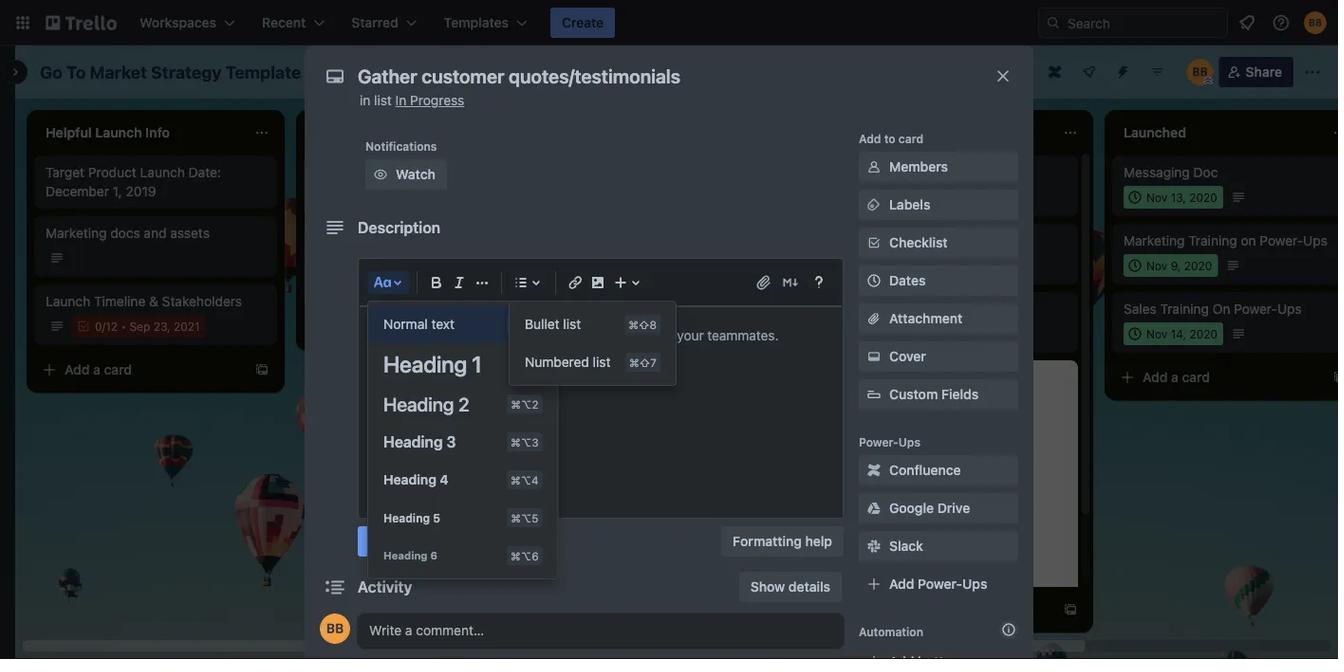 Task type: locate. For each thing, give the bounding box(es) containing it.
sm image left post
[[865, 233, 884, 252]]

0 horizontal spatial 3
[[349, 278, 356, 291]]

3 up 4
[[446, 433, 456, 451]]

add a card button down nov 14, 2020
[[1112, 363, 1325, 393]]

aug
[[877, 191, 898, 204]]

on down messaging doc link
[[1241, 233, 1256, 249]]

sm image for confluence
[[865, 461, 884, 480]]

on right references
[[490, 233, 505, 249]]

heading
[[383, 351, 467, 378], [383, 393, 454, 415], [383, 433, 443, 451], [383, 472, 436, 488], [383, 512, 430, 525], [383, 550, 428, 562]]

23, right sep
[[153, 320, 170, 333]]

Nov 14, 2020 checkbox
[[1124, 323, 1223, 345]]

2020 for on
[[1190, 327, 1218, 341]]

promotion
[[895, 165, 957, 180]]

add a card button up "heading 1"
[[304, 313, 516, 344]]

2020 right 14,
[[1190, 327, 1218, 341]]

marketing docs and assets
[[46, 225, 210, 241]]

sm image left google
[[865, 499, 884, 518]]

/
[[102, 320, 106, 333]]

add for marketing docs and assets
[[65, 362, 90, 378]]

aug 21, 2020
[[877, 191, 948, 204]]

0 vertical spatial launch
[[140, 165, 185, 180]]

1 vertical spatial training
[[1160, 301, 1209, 317]]

13,
[[1171, 191, 1186, 204]]

3 nov from the top
[[1146, 327, 1168, 341]]

0
[[95, 320, 102, 333]]

list right in
[[374, 93, 392, 108]]

board
[[415, 64, 452, 80]]

heading down save
[[383, 550, 428, 562]]

sm image down power-ups
[[865, 461, 884, 480]]

None text field
[[348, 59, 975, 93]]

19,
[[896, 259, 911, 272]]

group inside editor toolbar toolbar
[[510, 306, 676, 382]]

marketing down "assorted"
[[366, 252, 427, 268]]

power- right on
[[1234, 301, 1277, 317]]

nov left 14,
[[1146, 327, 1168, 341]]

post
[[885, 233, 912, 249]]

launch left timeline
[[46, 294, 90, 309]]

0 horizontal spatial launch
[[46, 294, 90, 309]]

group containing bullet list
[[510, 306, 676, 382]]

link image
[[564, 271, 586, 294]]

0 vertical spatial bob builder (bobbuilder40) image
[[1304, 11, 1327, 34]]

customize views image
[[473, 63, 492, 82]]

2 vertical spatial list
[[593, 354, 611, 370]]

sm image left watch
[[371, 165, 390, 184]]

training
[[1188, 233, 1237, 249], [1160, 301, 1209, 317]]

⌘⇧7
[[629, 356, 657, 369]]

1 horizontal spatial a
[[363, 320, 370, 336]]

save
[[369, 534, 399, 549]]

assets
[[170, 225, 210, 241]]

nov left 9,
[[1146, 259, 1168, 272]]

0 vertical spatial jul
[[877, 259, 893, 272]]

0 horizontal spatial a
[[93, 362, 100, 378]]

on
[[435, 165, 451, 180], [490, 233, 505, 249], [1241, 233, 1256, 249]]

bob builder (bobbuilder40) image
[[1304, 11, 1327, 34], [320, 614, 350, 644]]

2020 inside option
[[916, 327, 944, 341]]

sm image inside "watch" 'button'
[[371, 165, 390, 184]]

1 sm image from the top
[[865, 158, 884, 177]]

2 horizontal spatial add a card
[[1143, 370, 1210, 385]]

0 vertical spatial sm image
[[865, 158, 884, 177]]

messaging doc
[[1124, 165, 1218, 180]]

list left ⌘⇧7
[[593, 354, 611, 370]]

target product launch date: december 1, 2019 link
[[46, 163, 266, 201]]

nov left 13,
[[1146, 191, 1168, 204]]

in progress link
[[395, 93, 464, 108]]

sm image left cover
[[865, 347, 884, 366]]

share button
[[1219, 57, 1294, 87]]

14,
[[1171, 327, 1186, 341]]

a down the 0 in the left of the page
[[93, 362, 100, 378]]

card down text styles image
[[373, 320, 401, 336]]

ups
[[1303, 233, 1328, 249], [1277, 301, 1302, 317], [899, 436, 921, 449], [962, 577, 987, 592]]

on right issue
[[435, 165, 451, 180]]

2 sm image from the top
[[865, 347, 884, 366]]

0 horizontal spatial bob builder (bobbuilder40) image
[[320, 614, 350, 644]]

2 heading from the top
[[383, 393, 454, 415]]

power- up the confluence
[[859, 436, 899, 449]]

automation
[[859, 625, 923, 639]]

marketing inside marketing training on power-ups link
[[1124, 233, 1185, 249]]

2020 for on
[[1184, 259, 1212, 272]]

0 vertical spatial list
[[374, 93, 392, 108]]

1 heading from the top
[[383, 351, 467, 378]]

1 horizontal spatial launch
[[140, 165, 185, 180]]

1 horizontal spatial 3
[[446, 433, 456, 451]]

announcement down dates button
[[899, 301, 992, 317]]

star or unstar board image
[[322, 65, 337, 80]]

1 horizontal spatial 23,
[[896, 327, 913, 341]]

add a card for training
[[1143, 370, 1210, 385]]

2 vertical spatial sm image
[[865, 499, 884, 518]]

power-
[[1260, 233, 1303, 249], [1234, 301, 1277, 317], [859, 436, 899, 449], [918, 577, 962, 592]]

labels
[[889, 197, 930, 213]]

add a card down text styles image
[[334, 320, 401, 336]]

bob builder (bobbuilder40) image inside primary element
[[1304, 11, 1327, 34]]

a for training
[[1171, 370, 1179, 385]]

open information menu image
[[1272, 13, 1291, 32]]

blog post - announcement link
[[854, 232, 1067, 251]]

lists image
[[510, 271, 532, 294]]

1 horizontal spatial marketing
[[366, 252, 427, 268]]

to
[[884, 132, 896, 145]]

a down nov 14, 2020 checkbox
[[1171, 370, 1179, 385]]

1 vertical spatial announcement
[[899, 301, 992, 317]]

0 vertical spatial training
[[1188, 233, 1237, 249]]

formatting
[[733, 534, 802, 549]]

sm image for members
[[865, 158, 884, 177]]

2020 inside checkbox
[[1190, 327, 1218, 341]]

⌘⌥1
[[512, 358, 539, 371]]

add a card button for assorted
[[304, 313, 516, 344]]

add a card button
[[304, 313, 516, 344], [34, 355, 247, 385], [1112, 363, 1325, 393]]

text styles image
[[371, 271, 394, 294]]

0 horizontal spatial create from template… image
[[254, 363, 270, 378]]

social promotion
[[854, 165, 957, 180]]

2020 down attachment
[[916, 327, 944, 341]]

view markdown image
[[781, 273, 800, 292]]

add a card button for training
[[1112, 363, 1325, 393]]

add a card down 14,
[[1143, 370, 1210, 385]]

sm image inside the labels link
[[865, 195, 884, 214]]

jul
[[877, 259, 893, 272], [877, 327, 893, 341]]

3 heading from the top
[[383, 433, 443, 451]]

more formatting image
[[471, 271, 493, 294]]

in-
[[854, 301, 871, 317]]

workspace visible image
[[356, 65, 371, 80]]

create from template… image for marketing docs and assets
[[254, 363, 270, 378]]

jul inside jul 19, 2020 checkbox
[[877, 259, 893, 272]]

4
[[440, 472, 449, 488]]

power- down "slack"
[[918, 577, 962, 592]]

marketing up nov 9, 2020 checkbox
[[1124, 233, 1185, 249]]

update
[[315, 233, 360, 249]]

-
[[916, 233, 922, 249]]

launch inside target product launch date: december 1, 2019
[[140, 165, 185, 180]]

bold ⌘b image
[[425, 271, 448, 294]]

jul for app
[[877, 327, 893, 341]]

sm image up aug in the top of the page
[[865, 158, 884, 177]]

nov 9, 2020
[[1146, 259, 1212, 272]]

0 vertical spatial nov
[[1146, 191, 1168, 204]]

heading left 4
[[383, 472, 436, 488]]

google drive
[[889, 501, 970, 516]]

2 nov from the top
[[1146, 259, 1168, 272]]

nov inside checkbox
[[1146, 327, 1168, 341]]

heading 1
[[383, 351, 482, 378]]

2 horizontal spatial add a card button
[[1112, 363, 1325, 393]]

jul inside jul 23, 2020 option
[[877, 327, 893, 341]]

3 inside heading 1 group
[[446, 433, 456, 451]]

0 horizontal spatial on
[[435, 165, 451, 180]]

0 horizontal spatial list
[[374, 93, 392, 108]]

card down •
[[104, 362, 132, 378]]

1 vertical spatial jul
[[877, 327, 893, 341]]

heading up heading 2
[[383, 351, 467, 378]]

add power-ups
[[889, 577, 987, 592]]

launch timeline & stakeholders
[[46, 294, 242, 309]]

2020 right 9,
[[1184, 259, 1212, 272]]

1 vertical spatial launch
[[46, 294, 90, 309]]

1 vertical spatial nov
[[1146, 259, 1168, 272]]

fix alignment issue on /pricing
[[315, 165, 500, 180]]

attach and insert link image
[[754, 273, 773, 292]]

1 horizontal spatial add a card button
[[304, 313, 516, 344]]

2020 down "checklist" link
[[914, 259, 943, 272]]

1 nov from the top
[[1146, 191, 1168, 204]]

create from template… image
[[1063, 603, 1078, 618]]

2 horizontal spatial a
[[1171, 370, 1179, 385]]

Board name text field
[[30, 57, 311, 87]]

bullet
[[525, 317, 560, 332]]

list for in
[[374, 93, 392, 108]]

announcement
[[926, 233, 1018, 249], [899, 301, 992, 317]]

12
[[106, 320, 118, 333]]

3 sm image from the top
[[865, 499, 884, 518]]

training up nov 14, 2020
[[1160, 301, 1209, 317]]

on inside update assorted references on existing marketing pages
[[490, 233, 505, 249]]

sm image down social
[[865, 195, 884, 214]]

marketing down the "december"
[[46, 225, 107, 241]]

add a card button down sep
[[34, 355, 247, 385]]

2 horizontal spatial list
[[593, 354, 611, 370]]

open help dialog image
[[808, 271, 830, 294]]

jul left 19,
[[877, 259, 893, 272]]

heading up heading 4
[[383, 433, 443, 451]]

target
[[46, 165, 84, 180]]

text
[[431, 317, 455, 332]]

heading up heading 3
[[383, 393, 454, 415]]

heading for heading 2
[[383, 393, 454, 415]]

power ups image
[[1082, 65, 1097, 80]]

editor toolbar toolbar
[[367, 268, 834, 579]]

messaging
[[1124, 165, 1190, 180]]

a for assorted
[[363, 320, 370, 336]]

activity
[[358, 578, 412, 596]]

list right bullet
[[563, 317, 581, 332]]

jul down app
[[877, 327, 893, 341]]

1 horizontal spatial list
[[563, 317, 581, 332]]

1 vertical spatial 3
[[446, 433, 456, 451]]

training up nov 9, 2020
[[1188, 233, 1237, 249]]

1 horizontal spatial create from template… image
[[524, 321, 539, 336]]

jul 19, 2020
[[877, 259, 943, 272]]

group
[[510, 306, 676, 382]]

Nov 9, 2020 checkbox
[[1124, 254, 1218, 277]]

marketing inside marketing docs and assets link
[[46, 225, 107, 241]]

italic ⌘i image
[[448, 271, 471, 294]]

1 horizontal spatial on
[[490, 233, 505, 249]]

4 heading from the top
[[383, 472, 436, 488]]

card for marketing training on power-ups
[[1182, 370, 1210, 385]]

0 horizontal spatial marketing
[[46, 225, 107, 241]]

blog post - announcement
[[854, 233, 1018, 249]]

cancel
[[428, 534, 471, 549]]

sm image
[[371, 165, 390, 184], [865, 195, 884, 214], [865, 233, 884, 252], [865, 461, 884, 480], [865, 537, 884, 556]]

23, up cover
[[896, 327, 913, 341]]

on
[[1213, 301, 1230, 317]]

0 horizontal spatial add a card
[[65, 362, 132, 378]]

heading for heading 6
[[383, 550, 428, 562]]

add a card for docs
[[65, 362, 132, 378]]

a left the normal
[[363, 320, 370, 336]]

2 horizontal spatial create from template… image
[[1332, 370, 1338, 385]]

marketing for marketing training on power-ups
[[1124, 233, 1185, 249]]

slack
[[889, 539, 923, 554]]

⌘⇧8
[[629, 318, 657, 331]]

1 horizontal spatial bob builder (bobbuilder40) image
[[1304, 11, 1327, 34]]

add a card down the 0 in the left of the page
[[65, 362, 132, 378]]

sm image inside "checklist" link
[[865, 233, 884, 252]]

sm image left "slack"
[[865, 537, 884, 556]]

card for update assorted references on existing marketing pages
[[373, 320, 401, 336]]

add a card
[[334, 320, 401, 336], [65, 362, 132, 378], [1143, 370, 1210, 385]]

fix alignment issue on /pricing link
[[315, 163, 535, 182]]

1 horizontal spatial add a card
[[334, 320, 401, 336]]

announcement down the labels link
[[926, 233, 1018, 249]]

members link
[[859, 152, 1018, 182]]

Aug 21, 2020 checkbox
[[854, 186, 953, 209]]

on for issue
[[435, 165, 451, 180]]

0 horizontal spatial add a card button
[[34, 355, 247, 385]]

Nov 13, 2020 checkbox
[[1124, 186, 1223, 209]]

sm image inside members link
[[865, 158, 884, 177]]

2 horizontal spatial marketing
[[1124, 233, 1185, 249]]

1 vertical spatial sm image
[[865, 347, 884, 366]]

2 vertical spatial nov
[[1146, 327, 1168, 341]]

sm image inside cover link
[[865, 347, 884, 366]]

5 heading from the top
[[383, 512, 430, 525]]

progress
[[410, 93, 464, 108]]

&
[[149, 294, 158, 309]]

google
[[889, 501, 934, 516]]

2
[[458, 393, 469, 415]]

2 jul from the top
[[877, 327, 893, 341]]

1 vertical spatial list
[[563, 317, 581, 332]]

heading left 5
[[383, 512, 430, 525]]

strategy
[[151, 62, 222, 82]]

and
[[144, 225, 167, 241]]

sm image
[[865, 158, 884, 177], [865, 347, 884, 366], [865, 499, 884, 518]]

sm image for slack
[[865, 537, 884, 556]]

a for docs
[[93, 362, 100, 378]]

1 vertical spatial bob builder (bobbuilder40) image
[[320, 614, 350, 644]]

power-ups
[[859, 436, 921, 449]]

3 down existing
[[349, 278, 356, 291]]

create from template… image
[[524, 321, 539, 336], [254, 363, 270, 378], [1332, 370, 1338, 385]]

card down nov 14, 2020
[[1182, 370, 1210, 385]]

6 heading from the top
[[383, 550, 428, 562]]

1 jul from the top
[[877, 259, 893, 272]]

launch up the 2019
[[140, 165, 185, 180]]



Task type: describe. For each thing, give the bounding box(es) containing it.
add a card for assorted
[[334, 320, 401, 336]]

numbered list
[[525, 354, 611, 370]]

show details link
[[739, 572, 842, 603]]

references
[[421, 233, 486, 249]]

members
[[889, 159, 948, 175]]

card for marketing docs and assets
[[104, 362, 132, 378]]

normal
[[383, 317, 428, 332]]

custom fields
[[889, 387, 979, 402]]

bob builder (bobbuilder40) image
[[1187, 59, 1214, 85]]

assorted
[[364, 233, 417, 249]]

update assorted references on existing marketing pages link
[[315, 232, 535, 270]]

2020 for -
[[914, 259, 943, 272]]

show details
[[751, 579, 830, 595]]

2020 for announcement
[[916, 327, 944, 341]]

Jul 19, 2020 checkbox
[[854, 254, 948, 277]]

marketing inside update assorted references on existing marketing pages
[[366, 252, 427, 268]]

formatting help link
[[721, 527, 844, 557]]

⌘⌥4
[[510, 474, 539, 487]]

card right to at the right top of the page
[[899, 132, 924, 145]]

docs
[[110, 225, 140, 241]]

marketing training on power-ups
[[1124, 233, 1328, 249]]

in
[[395, 93, 406, 108]]

6
[[430, 550, 437, 562]]

Search field
[[1061, 9, 1227, 37]]

0 vertical spatial 3
[[349, 278, 356, 291]]

sm image for watch
[[371, 165, 390, 184]]

heading 1 group
[[368, 306, 558, 575]]

show menu image
[[1303, 63, 1322, 82]]

training for marketing
[[1188, 233, 1237, 249]]

heading for heading 5
[[383, 512, 430, 525]]

checklist link
[[859, 228, 1018, 258]]

add for update assorted references on existing marketing pages
[[334, 320, 359, 336]]

board link
[[383, 57, 464, 87]]

go to market strategy template
[[40, 62, 301, 82]]

0 vertical spatial announcement
[[926, 233, 1018, 249]]

issue
[[400, 165, 432, 180]]

help
[[805, 534, 832, 549]]

pages
[[431, 252, 468, 268]]

watch button
[[365, 159, 447, 190]]

notifications
[[365, 140, 437, 153]]

marketing training on power-ups link
[[1124, 232, 1338, 251]]

add a card button for docs
[[34, 355, 247, 385]]

heading 6
[[383, 550, 437, 562]]

launch timeline & stakeholders link
[[46, 292, 266, 311]]

jul 23, 2020
[[877, 327, 944, 341]]

attachment
[[889, 311, 963, 326]]

23, inside option
[[896, 327, 913, 341]]

search image
[[1046, 15, 1061, 30]]

add to card
[[859, 132, 924, 145]]

Write a comment text field
[[358, 614, 844, 648]]

alignment
[[336, 165, 396, 180]]

21,
[[901, 191, 916, 204]]

heading 2
[[383, 393, 469, 415]]

details
[[789, 579, 830, 595]]

image image
[[586, 271, 609, 294]]

0 notifications image
[[1236, 11, 1258, 34]]

⌘⌥5
[[511, 512, 539, 525]]

bullet list
[[525, 317, 581, 332]]

1
[[472, 351, 482, 378]]

save button
[[358, 527, 411, 557]]

heading for heading 3
[[383, 433, 443, 451]]

target product launch date: december 1, 2019
[[46, 165, 221, 199]]

in-app announcement link
[[854, 300, 1067, 319]]

description
[[358, 219, 441, 237]]

create from template… image for marketing training on power-ups
[[1332, 370, 1338, 385]]

primary element
[[0, 0, 1338, 46]]

in
[[360, 93, 370, 108]]

heading for heading 1
[[383, 351, 467, 378]]

fields
[[941, 387, 979, 402]]

sm image for google drive
[[865, 499, 884, 518]]

dates button
[[859, 266, 1018, 296]]

doc
[[1193, 165, 1218, 180]]

nov 14, 2020
[[1146, 327, 1218, 341]]

2020 right 21,
[[920, 191, 948, 204]]

heading 4
[[383, 472, 449, 488]]

/pricing
[[454, 165, 500, 180]]

9,
[[1171, 259, 1181, 272]]

create button
[[550, 8, 615, 38]]

sep
[[129, 320, 150, 333]]

share
[[1246, 64, 1282, 80]]

2 horizontal spatial on
[[1241, 233, 1256, 249]]

marketing for marketing docs and assets
[[46, 225, 107, 241]]

Jul 23, 2020 checkbox
[[854, 323, 950, 345]]

0 horizontal spatial 23,
[[153, 320, 170, 333]]

Main content area, start typing to enter text. text field
[[379, 325, 823, 370]]

cancel button
[[416, 527, 482, 557]]

app
[[871, 301, 896, 317]]

december
[[46, 184, 109, 199]]

list for numbered
[[593, 354, 611, 370]]

social promotion link
[[854, 163, 1067, 182]]

nov for messaging
[[1146, 191, 1168, 204]]

0 / 12 • sep 23, 2021
[[95, 320, 200, 333]]

2020 right 13,
[[1189, 191, 1217, 204]]

to
[[66, 62, 86, 82]]

heading 3
[[383, 433, 456, 451]]

in list in progress
[[360, 93, 464, 108]]

sales training on power-ups
[[1124, 301, 1302, 317]]

sm image for labels
[[865, 195, 884, 214]]

dates
[[889, 273, 926, 289]]

confluence
[[889, 463, 961, 478]]

sm image for checklist
[[865, 233, 884, 252]]

heading for heading 4
[[383, 472, 436, 488]]

⌘⌥0
[[511, 318, 539, 331]]

nov for sales
[[1146, 327, 1168, 341]]

switch to… image
[[13, 13, 32, 32]]

training for sales
[[1160, 301, 1209, 317]]

add for marketing training on power-ups
[[1143, 370, 1168, 385]]

existing
[[315, 252, 362, 268]]

on for references
[[490, 233, 505, 249]]

nov for marketing
[[1146, 259, 1168, 272]]

product
[[88, 165, 137, 180]]

normal text
[[383, 317, 455, 332]]

5
[[433, 512, 440, 525]]

labels link
[[859, 190, 1018, 220]]

list for bullet
[[563, 317, 581, 332]]

stakeholders
[[162, 294, 242, 309]]

messaging doc link
[[1124, 163, 1338, 182]]

sm image for cover
[[865, 347, 884, 366]]

watch
[[396, 167, 435, 182]]

attachment button
[[859, 304, 1018, 334]]

power- down messaging doc link
[[1260, 233, 1303, 249]]

blog
[[854, 233, 882, 249]]

numbered
[[525, 354, 589, 370]]

create from template… image for update assorted references on existing marketing pages
[[524, 321, 539, 336]]

fix
[[315, 165, 333, 180]]

custom fields button
[[859, 385, 1018, 404]]

heading 5
[[383, 512, 440, 525]]

jul for post
[[877, 259, 893, 272]]



Task type: vqa. For each thing, say whether or not it's contained in the screenshot.
The A
yes



